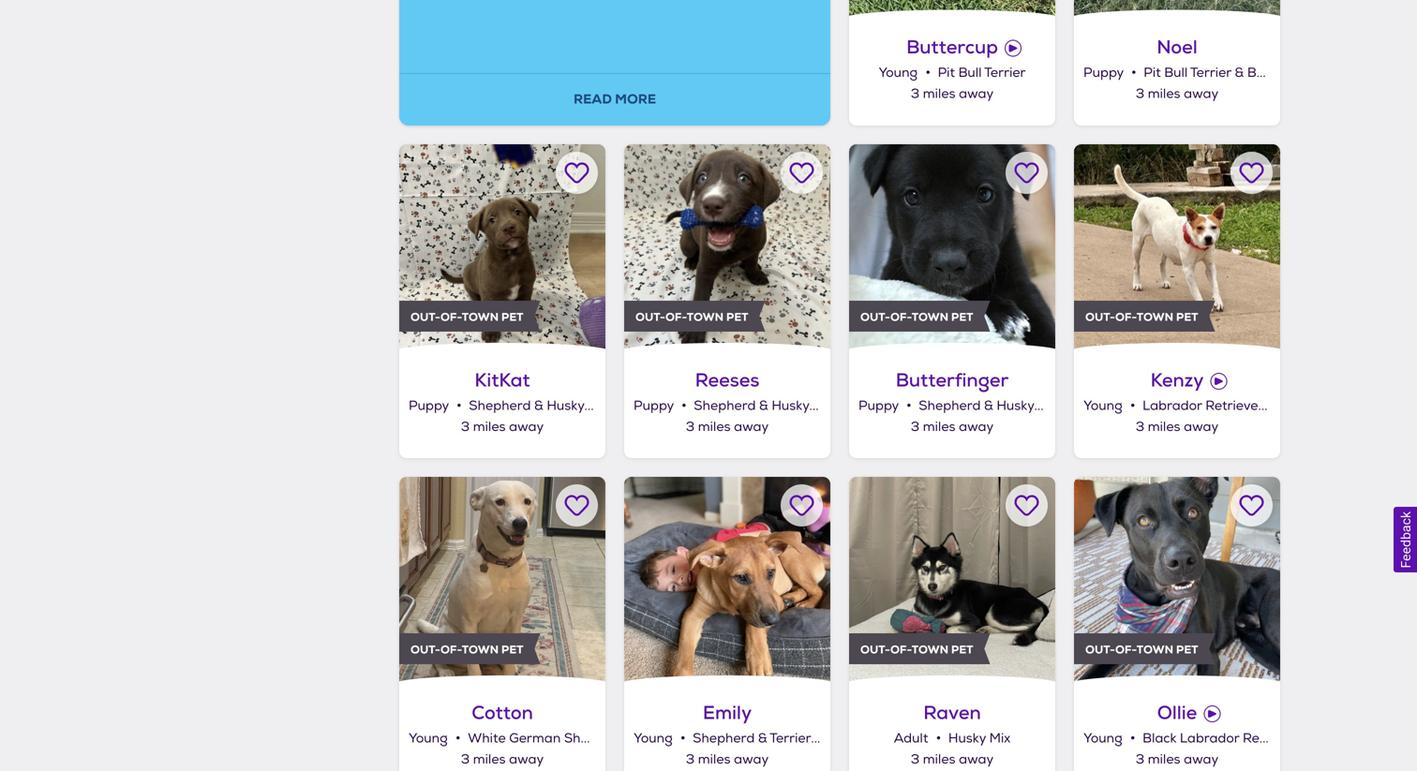 Task type: describe. For each thing, give the bounding box(es) containing it.
town for cotton
[[462, 643, 499, 658]]

3 for emily
[[686, 752, 695, 769]]

emily, adoptable dog, young female shepherd & terrier mix, 3 miles away. image
[[625, 477, 831, 684]]

shepherd & husky mix for kitkat
[[469, 398, 609, 414]]

out-of-town pet for reeses
[[636, 310, 749, 325]]

german
[[509, 731, 561, 748]]

away for cotton
[[509, 752, 544, 769]]

1 horizontal spatial terrier
[[985, 65, 1026, 81]]

noel, adoptable dog, puppy female pit bull terrier & boxer mix, 3 miles away, out-of-town pet. image
[[1075, 0, 1281, 17]]

away for butterfinger
[[959, 419, 994, 435]]

miles for emily
[[698, 752, 731, 769]]

away down the labrador retriever & pointer mix
[[1184, 419, 1219, 435]]

out- for butterfinger
[[861, 310, 891, 325]]

black
[[1143, 731, 1177, 748]]

shepherd & terrier mix
[[693, 731, 836, 748]]

pit for pit bull terrier & boxer mix
[[1144, 65, 1162, 81]]

3 miles away down kenzy
[[1136, 419, 1219, 435]]

3 for butterfinger
[[911, 419, 920, 435]]

kenzy, adoptable dog, young female labrador retriever & pointer mix, 3 miles away, has video, out-of-town pet. image
[[1075, 144, 1281, 351]]

puppy for kitkat
[[409, 398, 449, 414]]

pet for raven
[[952, 643, 974, 658]]

shepherd right german
[[564, 731, 626, 748]]

out-of-town pet for kitkat
[[411, 310, 524, 325]]

away for emily
[[734, 752, 769, 769]]

shepherd for reeses
[[694, 398, 756, 414]]

labrador retriever & pointer mix
[[1143, 398, 1350, 414]]

read
[[574, 91, 612, 108]]

shepherd for emily
[[693, 731, 755, 748]]

pet up kenzy
[[1177, 310, 1199, 325]]

3 for cotton
[[461, 752, 470, 769]]

3 for noel
[[1136, 86, 1145, 102]]

3 miles away down pit bull terrier
[[911, 86, 994, 102]]

3 miles away down black
[[1136, 752, 1219, 769]]

miles for butterfinger
[[923, 419, 956, 435]]

3 miles away for butterfinger
[[911, 419, 994, 435]]

of- for reeses
[[666, 310, 687, 325]]

puppy for noel
[[1084, 65, 1124, 81]]

kitkat, adoptable dog, puppy female shepherd & husky mix, 3 miles away, out-of-town pet. image
[[399, 144, 606, 351]]

3 for raven
[[911, 752, 920, 769]]

town for raven
[[912, 643, 949, 658]]

terrier for noel
[[1191, 65, 1232, 81]]

shepherd & husky mix for reeses
[[694, 398, 834, 414]]

white
[[468, 731, 506, 748]]

3 miles away for raven
[[911, 752, 994, 769]]

boxer
[[1248, 65, 1284, 81]]

bull for pit bull terrier
[[959, 65, 982, 81]]

of- for kitkat
[[441, 310, 462, 325]]

cotton, adoptable dog, young female white german shepherd & labrador retriever mix, 3 miles away, out-of-town pet. image
[[399, 477, 606, 684]]

adult
[[894, 731, 929, 748]]

away for raven
[[959, 752, 994, 769]]

town for reeses
[[687, 310, 724, 325]]

pet up "ollie"
[[1177, 643, 1199, 658]]

husky for reeses
[[772, 398, 810, 414]]

town for butterfinger
[[912, 310, 949, 325]]

3 miles away for reeses
[[686, 419, 769, 435]]

out-of-town pet up kenzy
[[1086, 310, 1199, 325]]

town for kitkat
[[462, 310, 499, 325]]

puppy for butterfinger
[[859, 398, 899, 414]]

butterfinger, adoptable dog, puppy male shepherd & husky mix, 3 miles away, out-of-town pet. image
[[850, 144, 1056, 351]]

away for noel
[[1184, 86, 1219, 102]]



Task type: locate. For each thing, give the bounding box(es) containing it.
shepherd for kitkat
[[469, 398, 531, 414]]

1 horizontal spatial shepherd & husky mix
[[694, 398, 834, 414]]

has video image for kenzy
[[1211, 373, 1228, 390]]

shepherd & husky mix down "butterfinger"
[[919, 398, 1059, 414]]

pointer
[[1280, 398, 1326, 414]]

puppy
[[1084, 65, 1124, 81], [409, 398, 449, 414], [634, 398, 674, 414], [859, 398, 899, 414]]

town up kenzy
[[1137, 310, 1174, 325]]

2 horizontal spatial shepherd & husky mix
[[919, 398, 1059, 414]]

3 miles away down kitkat
[[461, 419, 544, 435]]

young for ollie
[[1084, 731, 1123, 748]]

out-of-town pet up cotton
[[411, 643, 524, 658]]

of- for butterfinger
[[891, 310, 912, 325]]

miles for reeses
[[698, 419, 731, 435]]

shepherd down kitkat
[[469, 398, 531, 414]]

shepherd
[[469, 398, 531, 414], [694, 398, 756, 414], [919, 398, 981, 414], [564, 731, 626, 748], [693, 731, 755, 748]]

shepherd down "butterfinger"
[[919, 398, 981, 414]]

pet
[[502, 310, 524, 325], [727, 310, 749, 325], [952, 310, 974, 325], [1177, 310, 1199, 325], [502, 643, 524, 658], [952, 643, 974, 658], [1177, 643, 1199, 658]]

miles
[[923, 86, 956, 102], [1148, 86, 1181, 102], [473, 419, 506, 435], [698, 419, 731, 435], [923, 419, 956, 435], [1148, 419, 1181, 435], [473, 752, 506, 769], [698, 752, 731, 769], [923, 752, 956, 769], [1148, 752, 1181, 769]]

pet for reeses
[[727, 310, 749, 325]]

husky for kitkat
[[547, 398, 585, 414]]

black labrador retriever
[[1143, 731, 1302, 748]]

has video image up black labrador retriever
[[1204, 706, 1221, 723]]

miles down white
[[473, 752, 506, 769]]

out-
[[411, 310, 441, 325], [636, 310, 666, 325], [861, 310, 891, 325], [1086, 310, 1116, 325], [411, 643, 441, 658], [861, 643, 891, 658], [1086, 643, 1116, 658]]

shepherd & husky mix down reeses
[[694, 398, 834, 414]]

out-of-town pet for butterfinger
[[861, 310, 974, 325]]

buttercup
[[907, 35, 999, 60]]

shepherd & husky mix down kitkat
[[469, 398, 609, 414]]

miles down noel
[[1148, 86, 1181, 102]]

3 miles away for kitkat
[[461, 419, 544, 435]]

miles down reeses
[[698, 419, 731, 435]]

0 vertical spatial has video image
[[1211, 373, 1228, 390]]

away for reeses
[[734, 419, 769, 435]]

away down pit bull terrier
[[959, 86, 994, 102]]

out-of-town pet up "butterfinger"
[[861, 310, 974, 325]]

young for buttercup
[[879, 65, 918, 81]]

retriever
[[1206, 398, 1264, 414], [705, 731, 763, 748], [1243, 731, 1302, 748]]

pit bull terrier
[[938, 65, 1026, 81]]

pet up kitkat
[[502, 310, 524, 325]]

has video image up the labrador retriever & pointer mix
[[1211, 373, 1228, 390]]

buttercup, adoptable dog, young female pit bull terrier, 3 miles away, has video, out-of-town pet. image
[[850, 0, 1056, 17]]

reeses, adoptable dog, puppy female shepherd & husky mix, 3 miles away, out-of-town pet. image
[[625, 144, 831, 351]]

3 for reeses
[[686, 419, 695, 435]]

has video image
[[1005, 40, 1022, 57]]

terrier for emily
[[770, 731, 811, 748]]

0 horizontal spatial pit
[[938, 65, 956, 81]]

miles down kenzy
[[1148, 419, 1181, 435]]

2 bull from the left
[[1165, 65, 1188, 81]]

miles for noel
[[1148, 86, 1181, 102]]

3 miles away down white
[[461, 752, 544, 769]]

town up cotton
[[462, 643, 499, 658]]

away down "butterfinger"
[[959, 419, 994, 435]]

pet for butterfinger
[[952, 310, 974, 325]]

noel
[[1157, 35, 1198, 60]]

ollie, adoptable dog, young male black labrador retriever, 3 miles away, has video, out-of-town pet. image
[[1075, 477, 1281, 684]]

1 bull from the left
[[959, 65, 982, 81]]

bull for pit bull terrier & boxer mix
[[1165, 65, 1188, 81]]

0 horizontal spatial shepherd & husky mix
[[469, 398, 609, 414]]

miles down black
[[1148, 752, 1181, 769]]

cotton
[[472, 701, 533, 726]]

3 miles away for noel
[[1136, 86, 1219, 102]]

0 horizontal spatial bull
[[959, 65, 982, 81]]

away
[[959, 86, 994, 102], [1184, 86, 1219, 102], [509, 419, 544, 435], [734, 419, 769, 435], [959, 419, 994, 435], [1184, 419, 1219, 435], [509, 752, 544, 769], [734, 752, 769, 769], [959, 752, 994, 769], [1184, 752, 1219, 769]]

husky
[[547, 398, 585, 414], [772, 398, 810, 414], [997, 398, 1035, 414], [949, 731, 987, 748]]

away down black labrador retriever
[[1184, 752, 1219, 769]]

miles for kitkat
[[473, 419, 506, 435]]

1 horizontal spatial bull
[[1165, 65, 1188, 81]]

out-of-town pet
[[411, 310, 524, 325], [636, 310, 749, 325], [861, 310, 974, 325], [1086, 310, 1199, 325], [411, 643, 524, 658], [861, 643, 974, 658], [1086, 643, 1199, 658]]

out- for cotton
[[411, 643, 441, 658]]

shepherd & husky mix
[[469, 398, 609, 414], [694, 398, 834, 414], [919, 398, 1059, 414]]

miles down "butterfinger"
[[923, 419, 956, 435]]

pet up "butterfinger"
[[952, 310, 974, 325]]

3
[[911, 86, 920, 102], [1136, 86, 1145, 102], [461, 419, 470, 435], [686, 419, 695, 435], [911, 419, 920, 435], [1136, 419, 1145, 435], [461, 752, 470, 769], [686, 752, 695, 769], [911, 752, 920, 769], [1136, 752, 1145, 769]]

1 pit from the left
[[938, 65, 956, 81]]

town up "ollie"
[[1137, 643, 1174, 658]]

young
[[879, 65, 918, 81], [1084, 398, 1123, 414], [409, 731, 448, 748], [634, 731, 673, 748], [1084, 731, 1123, 748]]

3 miles away for emily
[[686, 752, 769, 769]]

read more link
[[399, 0, 831, 126]]

has video image
[[1211, 373, 1228, 390], [1204, 706, 1221, 723]]

away down german
[[509, 752, 544, 769]]

puppy for reeses
[[634, 398, 674, 414]]

out-of-town pet up raven
[[861, 643, 974, 658]]

miles for cotton
[[473, 752, 506, 769]]

mix
[[1287, 65, 1309, 81], [588, 398, 609, 414], [813, 398, 834, 414], [1038, 398, 1059, 414], [1329, 398, 1350, 414], [767, 731, 788, 748], [815, 731, 836, 748], [990, 731, 1011, 748]]

terrier
[[985, 65, 1026, 81], [1191, 65, 1232, 81], [770, 731, 811, 748]]

3 miles away down husky mix
[[911, 752, 994, 769]]

3 shepherd & husky mix from the left
[[919, 398, 1059, 414]]

butterfinger
[[896, 368, 1009, 393]]

bull
[[959, 65, 982, 81], [1165, 65, 1188, 81]]

town up kitkat
[[462, 310, 499, 325]]

town up raven
[[912, 643, 949, 658]]

young for kenzy
[[1084, 398, 1123, 414]]

more
[[615, 91, 656, 108]]

kenzy
[[1151, 368, 1204, 393]]

1 horizontal spatial pit
[[1144, 65, 1162, 81]]

labrador
[[1143, 398, 1203, 414], [642, 731, 702, 748], [1180, 731, 1240, 748]]

shepherd down emily
[[693, 731, 755, 748]]

pet for kitkat
[[502, 310, 524, 325]]

1 shepherd & husky mix from the left
[[469, 398, 609, 414]]

3 miles away
[[911, 86, 994, 102], [1136, 86, 1219, 102], [461, 419, 544, 435], [686, 419, 769, 435], [911, 419, 994, 435], [1136, 419, 1219, 435], [461, 752, 544, 769], [686, 752, 769, 769], [911, 752, 994, 769], [1136, 752, 1219, 769]]

1 vertical spatial has video image
[[1204, 706, 1221, 723]]

out-of-town pet for raven
[[861, 643, 974, 658]]

away down husky mix
[[959, 752, 994, 769]]

town up reeses
[[687, 310, 724, 325]]

shepherd & husky mix for butterfinger
[[919, 398, 1059, 414]]

&
[[1235, 65, 1245, 81], [534, 398, 544, 414], [760, 398, 769, 414], [985, 398, 994, 414], [1268, 398, 1277, 414], [630, 731, 639, 748], [758, 731, 768, 748]]

out-of-town pet up "ollie"
[[1086, 643, 1199, 658]]

husky mix
[[949, 731, 1011, 748]]

3 miles away down noel
[[1136, 86, 1219, 102]]

pet up reeses
[[727, 310, 749, 325]]

shepherd down reeses
[[694, 398, 756, 414]]

town up "butterfinger"
[[912, 310, 949, 325]]

away down kitkat
[[509, 419, 544, 435]]

bull down noel
[[1165, 65, 1188, 81]]

pit for pit bull terrier
[[938, 65, 956, 81]]

miles down emily
[[698, 752, 731, 769]]

has video image for ollie
[[1204, 706, 1221, 723]]

pit bull terrier & boxer mix
[[1144, 65, 1309, 81]]

pit down buttercup
[[938, 65, 956, 81]]

out- for reeses
[[636, 310, 666, 325]]

of- for cotton
[[441, 643, 462, 658]]

2 shepherd & husky mix from the left
[[694, 398, 834, 414]]

3 miles away for cotton
[[461, 752, 544, 769]]

of- for raven
[[891, 643, 912, 658]]

read more
[[574, 91, 656, 108]]

out-of-town pet for cotton
[[411, 643, 524, 658]]

pet for cotton
[[502, 643, 524, 658]]

out-of-town pet up kitkat
[[411, 310, 524, 325]]

husky for butterfinger
[[997, 398, 1035, 414]]

emily
[[703, 701, 752, 726]]

ollie
[[1158, 701, 1198, 726]]

raven
[[924, 701, 982, 726]]

pit
[[938, 65, 956, 81], [1144, 65, 1162, 81]]

town
[[462, 310, 499, 325], [687, 310, 724, 325], [912, 310, 949, 325], [1137, 310, 1174, 325], [462, 643, 499, 658], [912, 643, 949, 658], [1137, 643, 1174, 658]]

3 miles away down "butterfinger"
[[911, 419, 994, 435]]

reeses
[[695, 368, 760, 393]]

shepherd for butterfinger
[[919, 398, 981, 414]]

miles for raven
[[923, 752, 956, 769]]

of-
[[441, 310, 462, 325], [666, 310, 687, 325], [891, 310, 912, 325], [1116, 310, 1137, 325], [441, 643, 462, 658], [891, 643, 912, 658], [1116, 643, 1137, 658]]

2 horizontal spatial terrier
[[1191, 65, 1232, 81]]

miles down pit bull terrier
[[923, 86, 956, 102]]

2 pit from the left
[[1144, 65, 1162, 81]]

out- for kitkat
[[411, 310, 441, 325]]

pit down noel
[[1144, 65, 1162, 81]]

3 miles away down shepherd & terrier mix
[[686, 752, 769, 769]]

pet up raven
[[952, 643, 974, 658]]

away down shepherd & terrier mix
[[734, 752, 769, 769]]

away down pit bull terrier & boxer mix
[[1184, 86, 1219, 102]]

bull down buttercup
[[959, 65, 982, 81]]

pet up cotton
[[502, 643, 524, 658]]

away down reeses
[[734, 419, 769, 435]]

miles down kitkat
[[473, 419, 506, 435]]

out-of-town pet up reeses
[[636, 310, 749, 325]]

white german shepherd & labrador retriever mix
[[468, 731, 788, 748]]

raven, adoptable dog, adult female husky mix, 3 miles away, out-of-town pet. image
[[850, 477, 1056, 684]]

3 for kitkat
[[461, 419, 470, 435]]

miles down adult
[[923, 752, 956, 769]]

3 miles away down reeses
[[686, 419, 769, 435]]

away for kitkat
[[509, 419, 544, 435]]

0 horizontal spatial terrier
[[770, 731, 811, 748]]

out- for raven
[[861, 643, 891, 658]]

kitkat
[[475, 368, 530, 393]]



Task type: vqa. For each thing, say whether or not it's contained in the screenshot.


